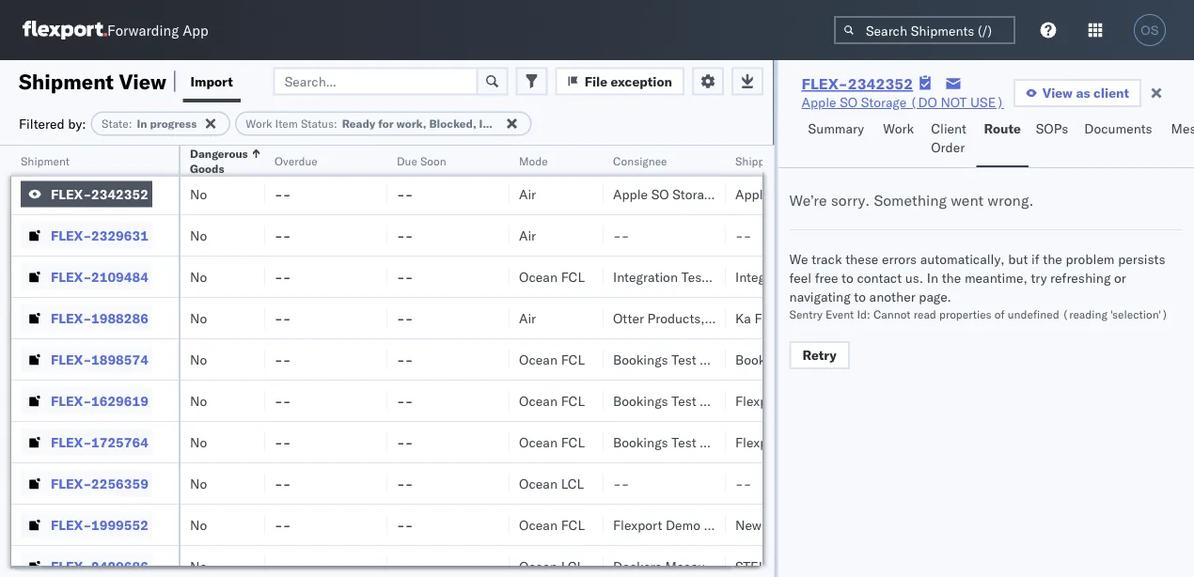 Task type: vqa. For each thing, say whether or not it's contained in the screenshot.
FLEX-1815384's Yantian
no



Task type: describe. For each thing, give the bounding box(es) containing it.
0 horizontal spatial to
[[842, 270, 854, 286]]

flex- for flex-2329631 button
[[51, 227, 91, 244]]

bookings test shipper china
[[736, 351, 907, 368]]

shipper inside shipper name 'button'
[[736, 154, 775, 168]]

shipment view
[[19, 68, 166, 94]]

ocean fcl for flex-1898574
[[519, 351, 585, 368]]

page.
[[919, 289, 952, 305]]

read
[[914, 307, 937, 321]]

sops
[[1036, 120, 1069, 137]]

0 horizontal spatial storage
[[673, 186, 718, 202]]

flex-2420686 button
[[21, 554, 152, 578]]

retry
[[803, 347, 837, 364]]

shipper for flex-1725764
[[827, 434, 873, 451]]

filtered
[[19, 115, 65, 132]]

1 : from the left
[[129, 117, 132, 131]]

flex-1898574
[[51, 351, 148, 368]]

0 vertical spatial flex-2342352
[[802, 74, 914, 93]]

china
[[872, 351, 907, 368]]

shipment for shipment view
[[19, 68, 114, 94]]

1 horizontal spatial the
[[1043, 251, 1063, 268]]

blocked,
[[429, 117, 477, 131]]

bookings for flex-1629619
[[613, 393, 668, 409]]

1629619
[[91, 393, 148, 409]]

bookings test consignee for flex-1629619
[[613, 393, 763, 409]]

forwarding app link
[[23, 21, 208, 40]]

ocean for 2256359
[[519, 476, 558, 492]]

goods
[[190, 161, 224, 175]]

2 vertical spatial flexport
[[613, 517, 663, 533]]

dangerous goods
[[190, 146, 248, 175]]

these
[[846, 251, 879, 268]]

llc
[[709, 310, 732, 326]]

summary
[[809, 120, 865, 137]]

macau
[[666, 558, 706, 575]]

track
[[812, 251, 842, 268]]

import button
[[183, 60, 241, 103]]

meantime,
[[965, 270, 1028, 286]]

fcl for flex-2109484
[[561, 269, 585, 285]]

no for flex-2342352
[[190, 186, 207, 202]]

work for work
[[884, 120, 914, 137]]

errors
[[882, 251, 917, 268]]

resize handle column header for shipment
[[156, 146, 179, 578]]

flexport for flex-1725764
[[736, 434, 785, 451]]

1725764
[[91, 434, 148, 451]]

for
[[378, 117, 394, 131]]

shipment button
[[11, 150, 160, 168]]

flex-1988286 button
[[21, 305, 152, 332]]

app
[[183, 21, 208, 39]]

flex-2329631 button
[[21, 222, 152, 249]]

sentry
[[790, 307, 823, 321]]

1 horizontal spatial use)
[[904, 186, 938, 202]]

1988286
[[91, 310, 148, 326]]

1898574
[[91, 351, 148, 368]]

no for flex-1999552
[[190, 517, 207, 533]]

mode button
[[510, 150, 585, 168]]

state
[[102, 117, 129, 131]]

id:
[[857, 307, 871, 321]]

ocean for 1629619
[[519, 393, 558, 409]]

bookings for flex-1725764
[[613, 434, 668, 451]]

free
[[815, 270, 839, 286]]

flex-1629619 button
[[21, 388, 152, 414]]

otter products, llc
[[613, 310, 732, 326]]

ocean fcl for flex-1999552
[[519, 517, 585, 533]]

ocean for 2109484
[[519, 269, 558, 285]]

no for flex-2109484
[[190, 269, 207, 285]]

shipment for shipment
[[21, 154, 70, 168]]

due soon
[[397, 154, 446, 168]]

storage inside apple so storage (do not use) link
[[861, 94, 907, 111]]

bookings test consignee for flex-1725764
[[613, 434, 763, 451]]

soon
[[420, 154, 446, 168]]

flex-2420686
[[51, 558, 148, 575]]

2329631
[[91, 227, 148, 244]]

flex-2109484
[[51, 269, 148, 285]]

co. for flex-1629619
[[876, 393, 895, 409]]

ka
[[736, 310, 751, 326]]

1 horizontal spatial in
[[479, 117, 490, 131]]

flex- for flex-1999552 button
[[51, 517, 91, 533]]

mes button
[[1164, 112, 1195, 167]]

flex-2329631
[[51, 227, 148, 244]]

demo for 1725764
[[788, 434, 823, 451]]

flex- for flex-2420686 button
[[51, 558, 91, 575]]

1999552
[[91, 517, 148, 533]]

flex-1988286
[[51, 310, 148, 326]]

ocean fcl for flex-1725764
[[519, 434, 585, 451]]

sorry.
[[831, 191, 870, 210]]

flex-1629619
[[51, 393, 148, 409]]

flex-2256359
[[51, 476, 148, 492]]

0 horizontal spatial (do
[[722, 186, 749, 202]]

co
[[900, 310, 917, 326]]

Search Shipments (/) text field
[[834, 16, 1016, 44]]

flex-2310566 button
[[21, 140, 152, 166]]

problem
[[1066, 251, 1115, 268]]

1 progress from the left
[[150, 117, 197, 131]]

client order
[[931, 120, 967, 156]]

2 progress from the left
[[493, 117, 539, 131]]

we're sorry. something went wrong.
[[790, 191, 1034, 210]]

2 horizontal spatial not
[[941, 94, 967, 111]]

2342352 inside button
[[91, 186, 148, 202]]

4 resize handle column header from the left
[[487, 146, 510, 578]]

os button
[[1129, 8, 1172, 52]]

forwarding
[[107, 21, 179, 39]]

in inside we track these errors automatically, but if the problem persists feel free to contact us. in the meantime, try refreshing or navigating to another page. sentry event id: cannot read properties of undefined (reading 'selection')
[[927, 270, 939, 286]]

undefined
[[1008, 307, 1060, 321]]

resize handle column header for dangerous goods
[[243, 146, 265, 578]]

air for otter products, llc
[[519, 310, 536, 326]]

ocean for 1999552
[[519, 517, 558, 533]]

2 : from the left
[[334, 117, 337, 131]]

summary button
[[801, 112, 876, 167]]

flex- for flex-1629619 button
[[51, 393, 91, 409]]

order
[[931, 139, 965, 156]]

flex-1725764 button
[[21, 429, 152, 456]]

route button
[[977, 112, 1029, 167]]

status
[[301, 117, 334, 131]]

mode
[[519, 154, 548, 168]]

2310566
[[91, 144, 148, 161]]

ltd
[[920, 310, 939, 326]]

ocean fcl for flex-2109484
[[519, 269, 585, 285]]

2 vertical spatial co.
[[754, 517, 772, 533]]

work,
[[397, 117, 427, 131]]

fung
[[755, 310, 785, 326]]

no for flex-1988286
[[190, 310, 207, 326]]

overdue
[[275, 154, 318, 168]]

documents button
[[1077, 112, 1164, 167]]

2 horizontal spatial so
[[840, 94, 858, 111]]

0 horizontal spatial apple
[[613, 186, 648, 202]]

due
[[397, 154, 418, 168]]

we
[[790, 251, 809, 268]]

view inside button
[[1043, 85, 1073, 101]]

deckers macau limited(test)
[[613, 558, 793, 575]]

resize handle column header for mode
[[581, 146, 604, 578]]

wrong.
[[988, 191, 1034, 210]]

shipper name
[[736, 154, 808, 168]]

ocean lcl for deckers macau limited(test)
[[519, 558, 584, 575]]

2 vertical spatial demo
[[666, 517, 701, 533]]

refreshing
[[1051, 270, 1111, 286]]

(reading
[[1063, 307, 1108, 321]]

demo for 1629619
[[788, 393, 823, 409]]



Task type: locate. For each thing, give the bounding box(es) containing it.
: up 2310566
[[129, 117, 132, 131]]

0 horizontal spatial view
[[119, 68, 166, 94]]

in right state
[[137, 117, 147, 131]]

us.
[[906, 270, 924, 286]]

2 ocean from the top
[[519, 351, 558, 368]]

6 resize handle column header from the left
[[704, 146, 726, 578]]

flex- inside "button"
[[51, 310, 91, 326]]

flex- down flex-1725764 button
[[51, 476, 91, 492]]

apple down shipper name
[[736, 186, 770, 202]]

9 no from the top
[[190, 476, 207, 492]]

flex- up flex-2420686 button
[[51, 517, 91, 533]]

progress up dangerous
[[150, 117, 197, 131]]

consignee for flex-1725764
[[700, 434, 763, 451]]

0 vertical spatial flexport demo shipper co.
[[736, 393, 895, 409]]

flex- down by:
[[51, 144, 91, 161]]

1 vertical spatial to
[[854, 289, 866, 305]]

work button
[[876, 112, 924, 167]]

name
[[778, 154, 808, 168]]

shipper for flex-1898574
[[822, 351, 869, 368]]

2 vertical spatial flexport demo shipper co.
[[613, 517, 772, 533]]

2256359
[[91, 476, 148, 492]]

new test entity
[[736, 517, 829, 533]]

flex- down shipment 'button'
[[51, 186, 91, 202]]

os
[[1141, 23, 1159, 37]]

11 no from the top
[[190, 558, 207, 575]]

consignee
[[613, 154, 667, 168], [700, 351, 763, 368], [700, 393, 763, 409], [700, 434, 763, 451]]

in right us.
[[927, 270, 939, 286]]

0 horizontal spatial 2342352
[[91, 186, 148, 202]]

item
[[275, 117, 298, 131]]

1 vertical spatial lcl
[[561, 558, 584, 575]]

flex- for the flex-1898574 button
[[51, 351, 91, 368]]

air
[[519, 144, 536, 161], [519, 186, 536, 202], [519, 227, 536, 244], [519, 310, 536, 326]]

view left as
[[1043, 85, 1073, 101]]

0 horizontal spatial in
[[137, 117, 147, 131]]

flex- for flex-2256359 'button'
[[51, 476, 91, 492]]

the right 'if'
[[1043, 251, 1063, 268]]

apple so storage (do not use)
[[802, 94, 1005, 111], [613, 186, 816, 202], [736, 186, 938, 202]]

no for flex-2329631
[[190, 227, 207, 244]]

2 air from the top
[[519, 186, 536, 202]]

resize handle column header
[[156, 146, 179, 578], [243, 146, 265, 578], [365, 146, 388, 578], [487, 146, 510, 578], [581, 146, 604, 578], [704, 146, 726, 578]]

:
[[129, 117, 132, 131], [334, 117, 337, 131]]

ka fung ind tech hui zhou co ltd
[[736, 310, 939, 326]]

no for flex-1725764
[[190, 434, 207, 451]]

shipper name button
[[726, 150, 830, 168]]

so down name
[[774, 186, 792, 202]]

we track these errors automatically, but if the problem persists feel free to contact us. in the meantime, try refreshing or navigating to another page. sentry event id: cannot read properties of undefined (reading 'selection')
[[790, 251, 1169, 321]]

2 horizontal spatial (do
[[910, 94, 938, 111]]

1 horizontal spatial flex-2342352
[[802, 74, 914, 93]]

consignee for flex-1898574
[[700, 351, 763, 368]]

5 ocean from the top
[[519, 476, 558, 492]]

demo up macau
[[666, 517, 701, 533]]

no for flex-2310566
[[190, 144, 207, 161]]

view as client button
[[1014, 79, 1142, 107]]

0 vertical spatial demo
[[788, 393, 823, 409]]

co. for flex-1725764
[[876, 434, 895, 451]]

(do right we're
[[844, 186, 871, 202]]

4 air from the top
[[519, 310, 536, 326]]

0 horizontal spatial so
[[652, 186, 669, 202]]

1 horizontal spatial view
[[1043, 85, 1073, 101]]

dangerous
[[190, 146, 248, 160]]

we're
[[790, 191, 827, 210]]

ocean lcl for --
[[519, 476, 584, 492]]

no for flex-1629619
[[190, 393, 207, 409]]

forwarding app
[[107, 21, 208, 39]]

or
[[1115, 270, 1127, 286]]

lcl for deckers
[[561, 558, 584, 575]]

storage down consignee button
[[673, 186, 718, 202]]

bookings for flex-1898574
[[613, 351, 668, 368]]

1 horizontal spatial progress
[[493, 117, 539, 131]]

3 air from the top
[[519, 227, 536, 244]]

flex- for flex-2310566 button
[[51, 144, 91, 161]]

Search... text field
[[273, 67, 478, 95]]

demo up entity
[[788, 434, 823, 451]]

entity
[[794, 517, 829, 533]]

4 fcl from the top
[[561, 434, 585, 451]]

2342352 down 2310566
[[91, 186, 148, 202]]

view up state : in progress
[[119, 68, 166, 94]]

1 vertical spatial flexport demo shipper co.
[[736, 434, 895, 451]]

flex- down 'flex-2342352' button
[[51, 227, 91, 244]]

file
[[585, 73, 608, 89]]

feel
[[790, 270, 812, 286]]

flex- up summary
[[802, 74, 848, 93]]

ocean fcl for flex-1629619
[[519, 393, 585, 409]]

in right blocked,
[[479, 117, 490, 131]]

1 bookings test consignee from the top
[[613, 351, 763, 368]]

consignee inside button
[[613, 154, 667, 168]]

8 no from the top
[[190, 434, 207, 451]]

6 ocean from the top
[[519, 517, 558, 533]]

1 horizontal spatial (do
[[844, 186, 871, 202]]

shipment down filtered
[[21, 154, 70, 168]]

fcl for flex-1999552
[[561, 517, 585, 533]]

(do down shipper name
[[722, 186, 749, 202]]

4 ocean fcl from the top
[[519, 434, 585, 451]]

use) left went
[[904, 186, 938, 202]]

shipment
[[19, 68, 114, 94], [21, 154, 70, 168]]

so down consignee button
[[652, 186, 669, 202]]

flex- down flex-1999552 button
[[51, 558, 91, 575]]

flex-2342352 down shipment 'button'
[[51, 186, 148, 202]]

fcl for flex-1725764
[[561, 434, 585, 451]]

air for apple so storage (do not use)
[[519, 186, 536, 202]]

fcl for flex-1629619
[[561, 393, 585, 409]]

2 vertical spatial bookings test consignee
[[613, 434, 763, 451]]

2 horizontal spatial in
[[927, 270, 939, 286]]

work down apple so storage (do not use) link
[[884, 120, 914, 137]]

flexport demo shipper co. up entity
[[736, 434, 895, 451]]

storage down name
[[795, 186, 841, 202]]

shipment inside 'button'
[[21, 154, 70, 168]]

6 no from the top
[[190, 351, 207, 368]]

1 ocean fcl from the top
[[519, 269, 585, 285]]

4 ocean from the top
[[519, 434, 558, 451]]

1 ocean from the top
[[519, 269, 558, 285]]

1 no from the top
[[190, 144, 207, 161]]

apple so storage (do not use) down swarovski
[[613, 186, 816, 202]]

5 no from the top
[[190, 310, 207, 326]]

ocean fcl
[[519, 269, 585, 285], [519, 351, 585, 368], [519, 393, 585, 409], [519, 434, 585, 451], [519, 517, 585, 533]]

7 no from the top
[[190, 393, 207, 409]]

7 ocean from the top
[[519, 558, 558, 575]]

1 vertical spatial bookings test consignee
[[613, 393, 763, 409]]

0 horizontal spatial use)
[[782, 186, 816, 202]]

0 vertical spatial to
[[842, 270, 854, 286]]

documents
[[1085, 120, 1153, 137]]

1 vertical spatial co.
[[876, 434, 895, 451]]

: left ready in the top of the page
[[334, 117, 337, 131]]

something
[[874, 191, 947, 210]]

consignee button
[[604, 150, 707, 168]]

0 horizontal spatial work
[[246, 117, 272, 131]]

1 vertical spatial 2342352
[[91, 186, 148, 202]]

2 horizontal spatial storage
[[861, 94, 907, 111]]

apple down consignee button
[[613, 186, 648, 202]]

2 fcl from the top
[[561, 351, 585, 368]]

0 vertical spatial the
[[1043, 251, 1063, 268]]

mes
[[1172, 120, 1195, 137]]

ocean for 1898574
[[519, 351, 558, 368]]

apple up summary
[[802, 94, 837, 111]]

1 horizontal spatial storage
[[795, 186, 841, 202]]

flex- down the flex-1898574 button
[[51, 393, 91, 409]]

by:
[[68, 115, 86, 132]]

4 no from the top
[[190, 269, 207, 285]]

so down the flex-2342352 link
[[840, 94, 858, 111]]

try
[[1031, 270, 1047, 286]]

flex- down flex-1629619 button
[[51, 434, 91, 451]]

1 vertical spatial flex-2342352
[[51, 186, 148, 202]]

3 bookings test consignee from the top
[[613, 434, 763, 451]]

ocean lcl
[[519, 476, 584, 492], [519, 558, 584, 575]]

the down automatically,
[[942, 270, 962, 286]]

sops button
[[1029, 112, 1077, 167]]

(do
[[910, 94, 938, 111], [722, 186, 749, 202], [844, 186, 871, 202]]

1 horizontal spatial apple
[[736, 186, 770, 202]]

flex-2342352 up summary
[[802, 74, 914, 93]]

air for --
[[519, 227, 536, 244]]

use) down name
[[782, 186, 816, 202]]

file exception
[[585, 73, 673, 89]]

flex-2342352
[[802, 74, 914, 93], [51, 186, 148, 202]]

flex-1999552
[[51, 517, 148, 533]]

no for flex-1898574
[[190, 351, 207, 368]]

fcl
[[561, 269, 585, 285], [561, 351, 585, 368], [561, 393, 585, 409], [561, 434, 585, 451], [561, 517, 585, 533]]

0 horizontal spatial progress
[[150, 117, 197, 131]]

consignee for flex-1629619
[[700, 393, 763, 409]]

flexport demo shipper co. for 1629619
[[736, 393, 895, 409]]

(do up client
[[910, 94, 938, 111]]

ocean for 2420686
[[519, 558, 558, 575]]

1 horizontal spatial :
[[334, 117, 337, 131]]

0 vertical spatial ocean lcl
[[519, 476, 584, 492]]

limited(test)
[[709, 558, 793, 575]]

deckers
[[613, 558, 662, 575]]

flexport up new
[[736, 434, 785, 451]]

flex- for 'flex-2342352' button
[[51, 186, 91, 202]]

storage down the flex-2342352 link
[[861, 94, 907, 111]]

5 ocean fcl from the top
[[519, 517, 585, 533]]

persists
[[1119, 251, 1166, 268]]

flex- for flex-1988286 "button"
[[51, 310, 91, 326]]

not
[[941, 94, 967, 111], [752, 186, 779, 202], [875, 186, 901, 202]]

work for work item status : ready for work, blocked, in progress
[[246, 117, 272, 131]]

demo
[[788, 393, 823, 409], [788, 434, 823, 451], [666, 517, 701, 533]]

to right free
[[842, 270, 854, 286]]

zhou
[[867, 310, 897, 326]]

3 ocean fcl from the top
[[519, 393, 585, 409]]

products,
[[648, 310, 705, 326]]

lcl for -
[[561, 476, 584, 492]]

hui
[[842, 310, 863, 326]]

1 vertical spatial flexport
[[736, 434, 785, 451]]

0 horizontal spatial not
[[752, 186, 779, 202]]

work item status : ready for work, blocked, in progress
[[246, 117, 539, 131]]

progress up mode
[[493, 117, 539, 131]]

2 resize handle column header from the left
[[243, 146, 265, 578]]

not down shipper name
[[752, 186, 779, 202]]

retry button
[[790, 341, 850, 370]]

0 vertical spatial shipment
[[19, 68, 114, 94]]

use) up route
[[971, 94, 1005, 111]]

demo down bookings test shipper china
[[788, 393, 823, 409]]

flex- inside 'button'
[[51, 476, 91, 492]]

0 horizontal spatial flex-2342352
[[51, 186, 148, 202]]

state : in progress
[[102, 117, 197, 131]]

10 no from the top
[[190, 517, 207, 533]]

flex-2342352 inside button
[[51, 186, 148, 202]]

0 vertical spatial flexport
[[736, 393, 785, 409]]

no for flex-2420686
[[190, 558, 207, 575]]

flex-2342352 button
[[21, 181, 152, 207]]

2 horizontal spatial apple
[[802, 94, 837, 111]]

filtered by:
[[19, 115, 86, 132]]

'selection')
[[1111, 307, 1169, 321]]

1 vertical spatial the
[[942, 270, 962, 286]]

2 horizontal spatial use)
[[971, 94, 1005, 111]]

client
[[1094, 85, 1130, 101]]

flexport demo shipper co. up macau
[[613, 517, 772, 533]]

apple so storage (do not use) link
[[802, 93, 1005, 112]]

resize handle column header for consignee
[[704, 146, 726, 578]]

3 ocean from the top
[[519, 393, 558, 409]]

shipment up by:
[[19, 68, 114, 94]]

0 vertical spatial bookings test consignee
[[613, 351, 763, 368]]

2 ocean lcl from the top
[[519, 558, 584, 575]]

flexport demo shipper co. down bookings test shipper china
[[736, 393, 895, 409]]

1 vertical spatial shipment
[[21, 154, 70, 168]]

1 horizontal spatial work
[[884, 120, 914, 137]]

1 air from the top
[[519, 144, 536, 161]]

flexport up deckers
[[613, 517, 663, 533]]

flex- for flex-2109484 button
[[51, 269, 91, 285]]

flex- down flex-2329631 button
[[51, 269, 91, 285]]

another
[[870, 289, 916, 305]]

1 fcl from the top
[[561, 269, 585, 285]]

1 lcl from the top
[[561, 476, 584, 492]]

--
[[275, 144, 291, 161], [397, 144, 413, 161], [275, 186, 291, 202], [397, 186, 413, 202], [275, 227, 291, 244], [397, 227, 413, 244], [613, 227, 630, 244], [736, 227, 752, 244], [275, 269, 291, 285], [397, 269, 413, 285], [275, 310, 291, 326], [397, 310, 413, 326], [275, 351, 291, 368], [397, 351, 413, 368], [275, 393, 291, 409], [397, 393, 413, 409], [275, 434, 291, 451], [397, 434, 413, 451], [275, 476, 291, 492], [397, 476, 413, 492], [613, 476, 630, 492], [736, 476, 752, 492], [275, 517, 291, 533], [397, 517, 413, 533], [275, 558, 291, 575], [397, 558, 413, 575]]

test
[[854, 144, 879, 161], [672, 351, 697, 368], [794, 351, 819, 368], [672, 393, 697, 409], [672, 434, 697, 451], [765, 517, 790, 533]]

apple so storage (do not use) up work 'button'
[[802, 94, 1005, 111]]

shipper
[[736, 154, 775, 168], [822, 351, 869, 368], [827, 393, 873, 409], [827, 434, 873, 451], [704, 517, 751, 533]]

ocean for 1725764
[[519, 434, 558, 451]]

1 vertical spatial demo
[[788, 434, 823, 451]]

fcl for flex-1898574
[[561, 351, 585, 368]]

dangerous goods button
[[181, 142, 261, 176]]

flexport. image
[[23, 21, 107, 40]]

apple so storage (do not use) down thailand
[[736, 186, 938, 202]]

2 ocean fcl from the top
[[519, 351, 585, 368]]

5 resize handle column header from the left
[[581, 146, 604, 578]]

properties
[[940, 307, 992, 321]]

not right sorry.
[[875, 186, 901, 202]]

2342352 up work 'button'
[[848, 74, 914, 93]]

2 lcl from the top
[[561, 558, 584, 575]]

otter
[[613, 310, 644, 326]]

work inside 'button'
[[884, 120, 914, 137]]

1 horizontal spatial so
[[774, 186, 792, 202]]

to up id:
[[854, 289, 866, 305]]

0 horizontal spatial :
[[129, 117, 132, 131]]

as
[[1076, 85, 1091, 101]]

flexport down bookings test shipper china
[[736, 393, 785, 409]]

bookings test consignee
[[613, 351, 763, 368], [613, 393, 763, 409], [613, 434, 763, 451]]

flex-2256359 button
[[21, 471, 152, 497]]

flex- down flex-1988286 "button"
[[51, 351, 91, 368]]

3 no from the top
[[190, 227, 207, 244]]

1 horizontal spatial to
[[854, 289, 866, 305]]

flex- down flex-2109484 button
[[51, 310, 91, 326]]

bookings test consignee for flex-1898574
[[613, 351, 763, 368]]

contact
[[857, 270, 902, 286]]

5 fcl from the top
[[561, 517, 585, 533]]

0 vertical spatial lcl
[[561, 476, 584, 492]]

in
[[137, 117, 147, 131], [479, 117, 490, 131], [927, 270, 939, 286]]

tech
[[811, 310, 839, 326]]

2 bookings test consignee from the top
[[613, 393, 763, 409]]

flexport for flex-1629619
[[736, 393, 785, 409]]

0 vertical spatial co.
[[876, 393, 895, 409]]

ready
[[342, 117, 376, 131]]

no for flex-2256359
[[190, 476, 207, 492]]

2 no from the top
[[190, 186, 207, 202]]

3 fcl from the top
[[561, 393, 585, 409]]

1 resize handle column header from the left
[[156, 146, 179, 578]]

1 horizontal spatial not
[[875, 186, 901, 202]]

work left item
[[246, 117, 272, 131]]

so
[[840, 94, 858, 111], [652, 186, 669, 202], [774, 186, 792, 202]]

swarovski thailand test
[[736, 144, 879, 161]]

3 resize handle column header from the left
[[365, 146, 388, 578]]

0 horizontal spatial the
[[942, 270, 962, 286]]

1 horizontal spatial 2342352
[[848, 74, 914, 93]]

client order button
[[924, 112, 977, 167]]

flex- for flex-1725764 button
[[51, 434, 91, 451]]

1 vertical spatial ocean lcl
[[519, 558, 584, 575]]

1 ocean lcl from the top
[[519, 476, 584, 492]]

0 vertical spatial 2342352
[[848, 74, 914, 93]]

shipper for flex-1629619
[[827, 393, 873, 409]]

flexport demo shipper co. for 1725764
[[736, 434, 895, 451]]

not up client
[[941, 94, 967, 111]]



